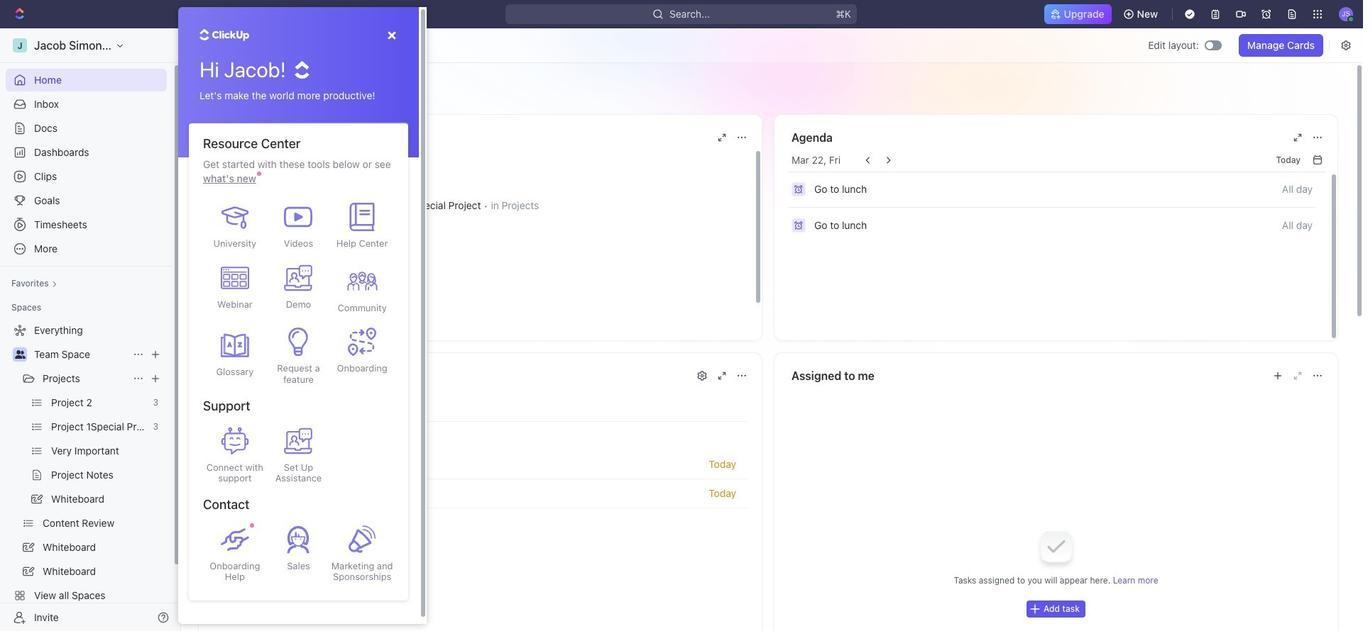 Task type: describe. For each thing, give the bounding box(es) containing it.
user group image inside tree
[[15, 351, 25, 359]]



Task type: locate. For each thing, give the bounding box(es) containing it.
tree
[[6, 319, 167, 632]]

sidebar navigation
[[0, 28, 181, 632]]

tab
[[293, 388, 352, 422]]

tree inside sidebar navigation
[[6, 319, 167, 632]]

tab list
[[213, 388, 748, 422]]

user group image
[[216, 246, 227, 255], [15, 351, 25, 359]]

0 horizontal spatial user group image
[[15, 351, 25, 359]]

0 vertical spatial user group image
[[216, 246, 227, 255]]

1 horizontal spatial user group image
[[216, 246, 227, 255]]

1 vertical spatial user group image
[[15, 351, 25, 359]]



Task type: vqa. For each thing, say whether or not it's contained in the screenshot.
tree within the Sidebar navigation
yes



